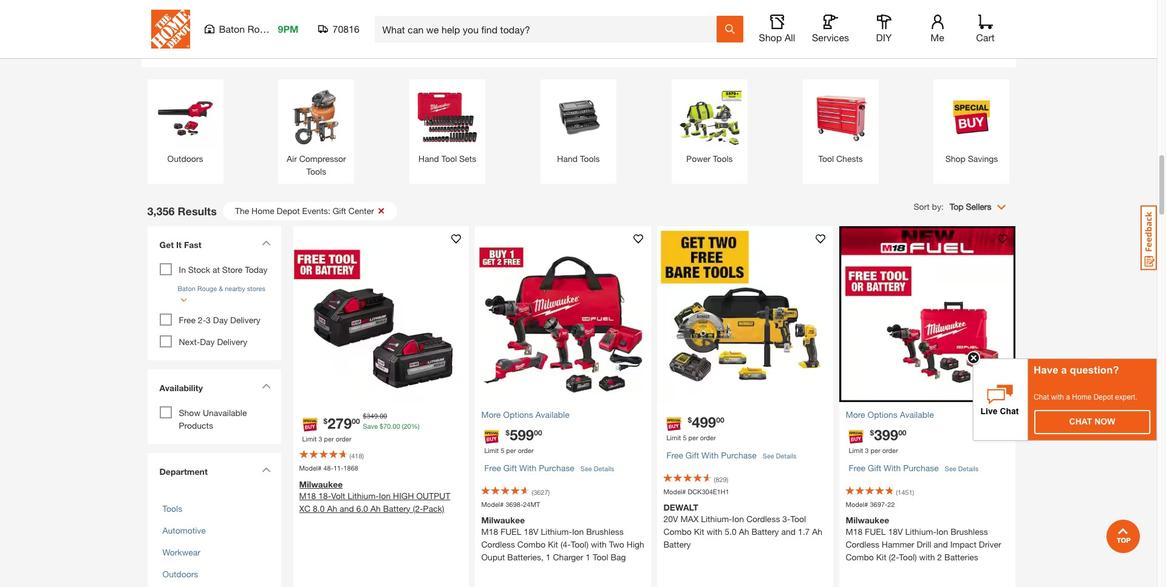 Task type: vqa. For each thing, say whether or not it's contained in the screenshot.
70816
yes



Task type: locate. For each thing, give the bounding box(es) containing it.
lithium- inside milwaukee m18 fuel 18v lithium-ion brushless cordless combo kit (4-tool) with two high ouput batteries, 1 charger 1 tool bag
[[541, 527, 572, 538]]

1 vertical spatial baton
[[178, 285, 195, 293]]

0 vertical spatial day
[[213, 315, 228, 326]]

2 hand from the left
[[557, 154, 578, 164]]

xc
[[299, 504, 310, 514]]

1 horizontal spatial more options available link
[[846, 409, 1010, 422]]

3
[[206, 315, 211, 326], [318, 435, 322, 443], [865, 447, 869, 455]]

1 horizontal spatial see
[[763, 452, 774, 460]]

baton down in
[[178, 285, 195, 293]]

caret icon image inside get it fast link
[[261, 241, 271, 246]]

outdoors down workwear link
[[162, 570, 198, 580]]

$ inside $ 499 00
[[688, 416, 692, 425]]

( for ( 3627 )
[[532, 489, 533, 497]]

0 horizontal spatial see details button
[[580, 458, 614, 481]]

brushless inside milwaukee m18 fuel 18v lithium-ion brushless cordless hammer drill and impact driver combo kit (2-tool) with 2 batteries
[[951, 527, 988, 538]]

more options available link up $ 399 00
[[846, 409, 1010, 422]]

power tools image
[[678, 86, 741, 150]]

2 vertical spatial 3
[[865, 447, 869, 455]]

2 vertical spatial and
[[934, 540, 948, 550]]

order for 399
[[882, 447, 898, 455]]

with up 829
[[701, 450, 719, 461]]

ion up charger
[[572, 527, 584, 538]]

m18 inside milwaukee m18 fuel 18v lithium-ion brushless cordless hammer drill and impact driver combo kit (2-tool) with 2 batteries
[[846, 527, 862, 538]]

kit down hammer
[[876, 553, 886, 563]]

compressor
[[299, 154, 346, 164]]

1 horizontal spatial hand
[[557, 154, 578, 164]]

free gift with purchase see details up '( 1451 )'
[[849, 463, 978, 474]]

2 more options available from the left
[[846, 410, 934, 420]]

gift down 499
[[686, 450, 699, 461]]

tools link
[[162, 504, 182, 515]]

0 vertical spatial tool)
[[571, 540, 589, 550]]

ouput
[[481, 553, 505, 563]]

model# for model# 48-11-1868
[[299, 465, 321, 473]]

limit 5 per order for 499
[[666, 434, 716, 442]]

makita image
[[730, 0, 864, 49]]

free gift with purchase see details for 599
[[484, 463, 614, 474]]

outdoors image
[[153, 86, 217, 150]]

milwaukee for 399
[[846, 516, 889, 526]]

2 more options available link from the left
[[846, 409, 1010, 422]]

1 horizontal spatial available
[[900, 410, 934, 420]]

0 horizontal spatial options
[[503, 410, 533, 420]]

tools up automotive link
[[162, 504, 182, 515]]

1 horizontal spatial depot
[[1094, 394, 1113, 402]]

kit left "(4-"
[[548, 540, 558, 550]]

shop inside button
[[759, 32, 782, 43]]

0 horizontal spatial kit
[[548, 540, 558, 550]]

kit inside the dewalt 20v max lithium-ion cordless 3-tool combo kit with 5.0 ah battery and 1.7 ah battery
[[694, 527, 704, 538]]

a
[[1061, 365, 1067, 377], [1066, 394, 1070, 402]]

1 hand from the left
[[418, 154, 439, 164]]

tool left sets
[[441, 154, 457, 164]]

order for 499
[[700, 434, 716, 442]]

workwear link
[[162, 548, 200, 558]]

2 18v from the left
[[888, 527, 903, 538]]

349
[[367, 413, 378, 420]]

charger
[[553, 553, 583, 563]]

model# left 3698-
[[481, 501, 504, 509]]

1 fuel from the left
[[500, 527, 521, 538]]

00 inside $ 399 00
[[898, 429, 906, 438]]

home right the the
[[251, 206, 274, 216]]

more
[[481, 410, 501, 420], [846, 410, 865, 420]]

brushless for 399
[[951, 527, 988, 538]]

m18 up "xc"
[[299, 491, 316, 501]]

( 829 )
[[714, 476, 728, 484]]

limit up model# 3697-22
[[849, 447, 863, 455]]

18v up hammer
[[888, 527, 903, 538]]

0 horizontal spatial more options available
[[481, 410, 569, 420]]

hand left sets
[[418, 154, 439, 164]]

1 horizontal spatial free gift with purchase button
[[666, 444, 757, 468]]

18v inside milwaukee m18 fuel 18v lithium-ion brushless cordless combo kit (4-tool) with two high ouput batteries, 1 charger 1 tool bag
[[524, 527, 538, 538]]

lithium- for m18 fuel 18v lithium-ion brushless cordless combo kit (4-tool) with two high ouput batteries, 1 charger 1 tool bag
[[541, 527, 572, 538]]

18v inside milwaukee m18 fuel 18v lithium-ion brushless cordless hammer drill and impact driver combo kit (2-tool) with 2 batteries
[[888, 527, 903, 538]]

milwaukee inside milwaukee m18 fuel 18v lithium-ion brushless cordless combo kit (4-tool) with two high ouput batteries, 1 charger 1 tool bag
[[481, 516, 525, 526]]

home up chat
[[1072, 394, 1092, 402]]

1 vertical spatial a
[[1066, 394, 1070, 402]]

2-
[[198, 315, 206, 326]]

available
[[535, 410, 569, 420], [900, 410, 934, 420]]

2 available from the left
[[900, 410, 934, 420]]

fuel inside milwaukee m18 fuel 18v lithium-ion brushless cordless hammer drill and impact driver combo kit (2-tool) with 2 batteries
[[865, 527, 886, 538]]

more options available up $ 399 00
[[846, 410, 934, 420]]

0 horizontal spatial depot
[[277, 206, 300, 216]]

0 vertical spatial (2-
[[413, 504, 423, 514]]

1 vertical spatial 5
[[501, 447, 504, 455]]

2 vertical spatial kit
[[876, 553, 886, 563]]

ah right 8.0
[[327, 504, 337, 514]]

0 horizontal spatial milwaukee
[[299, 480, 343, 490]]

0 horizontal spatial limit 5 per order
[[484, 447, 534, 455]]

order down $ 599 00
[[518, 447, 534, 455]]

1 more options available link from the left
[[481, 409, 645, 422]]

00 up the 70
[[380, 413, 387, 420]]

00 for 279
[[352, 417, 360, 426]]

results
[[178, 205, 217, 218]]

1 horizontal spatial 3
[[318, 435, 322, 443]]

in stock at store today link
[[179, 265, 268, 275]]

0 vertical spatial combo
[[663, 527, 692, 538]]

free left 2-
[[179, 315, 196, 326]]

(
[[402, 423, 404, 430], [350, 453, 351, 460], [714, 476, 715, 484], [532, 489, 533, 497], [896, 489, 898, 497]]

0 horizontal spatial baton
[[178, 285, 195, 293]]

hand tools image
[[547, 86, 610, 150]]

order down $ 399 00
[[882, 447, 898, 455]]

combo
[[663, 527, 692, 538], [517, 540, 546, 550], [846, 553, 874, 563]]

delivery down free 2-3 day delivery "link"
[[217, 337, 247, 348]]

ah right 1.7
[[812, 527, 822, 538]]

free
[[179, 315, 196, 326], [666, 450, 683, 461], [484, 463, 501, 474], [849, 463, 865, 474]]

0 horizontal spatial cordless
[[481, 540, 515, 550]]

limit up model# 3698-24mt at the left bottom of the page
[[484, 447, 499, 455]]

gift inside "button"
[[333, 206, 346, 216]]

tool left 'bag'
[[593, 553, 608, 563]]

5 up model# 3698-24mt at the left bottom of the page
[[501, 447, 504, 455]]

1 horizontal spatial brushless
[[951, 527, 988, 538]]

model# left 48-
[[299, 465, 321, 473]]

2 horizontal spatial 3
[[865, 447, 869, 455]]

0 vertical spatial outdoors link
[[153, 86, 217, 165]]

free gift with purchase button up 829
[[666, 444, 757, 468]]

available for 399
[[900, 410, 934, 420]]

( for ( 829 )
[[714, 476, 715, 484]]

purchase up 3627 in the left of the page
[[539, 463, 574, 474]]

2 horizontal spatial with
[[884, 463, 901, 474]]

power tools link
[[678, 86, 741, 165]]

brushless for 599
[[586, 527, 624, 538]]

and inside 'milwaukee m18 18-volt lithium-ion high output xc 8.0 ah and 6.0 ah battery (2-pack)'
[[340, 504, 354, 514]]

1 horizontal spatial battery
[[663, 540, 691, 550]]

1 options from the left
[[503, 410, 533, 420]]

depot left expert.
[[1094, 394, 1113, 402]]

free gift with purchase button up 1451
[[849, 457, 939, 481]]

combo for max
[[663, 527, 692, 538]]

have a question?
[[1034, 365, 1119, 377]]

with up 3627 in the left of the page
[[519, 463, 536, 474]]

ion inside milwaukee m18 fuel 18v lithium-ion brushless cordless hammer drill and impact driver combo kit (2-tool) with 2 batteries
[[936, 527, 948, 538]]

depot
[[277, 206, 300, 216], [1094, 394, 1113, 402]]

gift down 599
[[503, 463, 517, 474]]

2 horizontal spatial combo
[[846, 553, 874, 563]]

combo inside the dewalt 20v max lithium-ion cordless 3-tool combo kit with 5.0 ah battery and 1.7 ah battery
[[663, 527, 692, 538]]

1 brushless from the left
[[586, 527, 624, 538]]

purchase up 829
[[721, 450, 757, 461]]

) for ( 829 )
[[727, 476, 728, 484]]

free down the limit 3 per order
[[849, 463, 865, 474]]

1 vertical spatial tool)
[[899, 553, 917, 563]]

air compressor tools link
[[284, 86, 348, 178]]

1 caret icon image from the top
[[261, 241, 271, 246]]

1 vertical spatial .
[[391, 423, 393, 430]]

kit inside milwaukee m18 fuel 18v lithium-ion brushless cordless combo kit (4-tool) with two high ouput batteries, 1 charger 1 tool bag
[[548, 540, 558, 550]]

2 horizontal spatial cordless
[[846, 540, 879, 550]]

1 horizontal spatial combo
[[663, 527, 692, 538]]

with left 5.0
[[707, 527, 722, 538]]

0 horizontal spatial and
[[340, 504, 354, 514]]

cordless for 399
[[846, 540, 879, 550]]

air
[[287, 154, 297, 164]]

1 vertical spatial caret icon image
[[261, 384, 271, 389]]

order down "$ 279 00"
[[336, 435, 351, 443]]

2 horizontal spatial kit
[[876, 553, 886, 563]]

0 horizontal spatial free gift with purchase see details
[[484, 463, 614, 474]]

milwaukee for 599
[[481, 516, 525, 526]]

m18 inside milwaukee m18 fuel 18v lithium-ion brushless cordless combo kit (4-tool) with two high ouput batteries, 1 charger 1 tool bag
[[481, 527, 498, 538]]

3-
[[782, 515, 790, 525]]

model# for model# 3698-24mt
[[481, 501, 504, 509]]

1 horizontal spatial 18v
[[888, 527, 903, 538]]

2 horizontal spatial free gift with purchase button
[[849, 457, 939, 481]]

ion left high
[[379, 491, 391, 501]]

70816 button
[[318, 23, 360, 35]]

gift for 399
[[868, 463, 881, 474]]

get it fast
[[159, 240, 201, 250]]

m18 for 599
[[481, 527, 498, 538]]

in stock at store today
[[179, 265, 268, 275]]

show unavailable products link
[[179, 408, 247, 431]]

caret icon image inside department link
[[261, 468, 271, 473]]

fuel inside milwaukee m18 fuel 18v lithium-ion brushless cordless combo kit (4-tool) with two high ouput batteries, 1 charger 1 tool bag
[[500, 527, 521, 538]]

00 inside $ 499 00
[[716, 416, 724, 425]]

20v
[[663, 515, 678, 525]]

and inside milwaukee m18 fuel 18v lithium-ion brushless cordless hammer drill and impact driver combo kit (2-tool) with 2 batteries
[[934, 540, 948, 550]]

model# for model# dck304e1h1
[[663, 488, 686, 496]]

(2- inside 'milwaukee m18 18-volt lithium-ion high output xc 8.0 ah and 6.0 ah battery (2-pack)'
[[413, 504, 423, 514]]

cordless inside milwaukee m18 fuel 18v lithium-ion brushless cordless combo kit (4-tool) with two high ouput batteries, 1 charger 1 tool bag
[[481, 540, 515, 550]]

lithium- inside milwaukee m18 fuel 18v lithium-ion brushless cordless hammer drill and impact driver combo kit (2-tool) with 2 batteries
[[905, 527, 936, 538]]

ion up the 2
[[936, 527, 948, 538]]

2 options from the left
[[868, 410, 897, 420]]

kit inside milwaukee m18 fuel 18v lithium-ion brushless cordless hammer drill and impact driver combo kit (2-tool) with 2 batteries
[[876, 553, 886, 563]]

milwaukee down model# 3698-24mt at the left bottom of the page
[[481, 516, 525, 526]]

baton left 9pm
[[219, 23, 245, 35]]

499
[[692, 414, 716, 431]]

milwaukee
[[299, 480, 343, 490], [481, 516, 525, 526], [846, 516, 889, 526]]

nearby
[[225, 285, 245, 293]]

00 up ( 3627 )
[[534, 429, 542, 438]]

chat
[[1069, 417, 1092, 427]]

combo inside milwaukee m18 fuel 18v lithium-ion brushless cordless combo kit (4-tool) with two high ouput batteries, 1 charger 1 tool bag
[[517, 540, 546, 550]]

save
[[363, 423, 378, 430]]

2 horizontal spatial m18
[[846, 527, 862, 538]]

see details button
[[763, 446, 796, 468], [580, 458, 614, 481], [945, 458, 978, 481]]

delivery down nearby
[[230, 315, 260, 326]]

0 horizontal spatial .
[[378, 413, 380, 420]]

0 vertical spatial delivery
[[230, 315, 260, 326]]

tools inside air compressor tools
[[306, 167, 326, 177]]

) for ( 3627 )
[[548, 489, 550, 497]]

with inside milwaukee m18 fuel 18v lithium-ion brushless cordless hammer drill and impact driver combo kit (2-tool) with 2 batteries
[[919, 553, 935, 563]]

ion inside milwaukee m18 fuel 18v lithium-ion brushless cordless combo kit (4-tool) with two high ouput batteries, 1 charger 1 tool bag
[[572, 527, 584, 538]]

fuel up hammer
[[865, 527, 886, 538]]

available up $ 399 00
[[900, 410, 934, 420]]

0 vertical spatial battery
[[383, 504, 410, 514]]

$ for 399
[[870, 429, 874, 438]]

model# up dewalt
[[663, 488, 686, 496]]

0 horizontal spatial hand
[[418, 154, 439, 164]]

milwaukee m18 18-volt lithium-ion high output xc 8.0 ah and 6.0 ah battery (2-pack)
[[299, 480, 450, 514]]

with inside the dewalt 20v max lithium-ion cordless 3-tool combo kit with 5.0 ah battery and 1.7 ah battery
[[707, 527, 722, 538]]

0 horizontal spatial available
[[535, 410, 569, 420]]

hand for hand tool sets
[[418, 154, 439, 164]]

2 vertical spatial battery
[[663, 540, 691, 550]]

available up $ 599 00
[[535, 410, 569, 420]]

more options available up $ 599 00
[[481, 410, 569, 420]]

output
[[416, 491, 450, 501]]

milwaukee up the 18-
[[299, 480, 343, 490]]

2 more from the left
[[846, 410, 865, 420]]

kit for (4-
[[548, 540, 558, 550]]

lithium- for m18 18-volt lithium-ion high output xc 8.0 ah and 6.0 ah battery (2-pack)
[[348, 491, 379, 501]]

00 up 829
[[716, 416, 724, 425]]

free for 499
[[666, 450, 683, 461]]

m18 for 399
[[846, 527, 862, 538]]

with left two
[[591, 540, 607, 550]]

order inside $ 349 . 00 save $ 70 . 00 ( 20 %) limit 3 per order
[[336, 435, 351, 443]]

829
[[715, 476, 727, 484]]

the home depot logo image
[[151, 10, 190, 49]]

(2- down high
[[413, 504, 423, 514]]

purchase for 599
[[539, 463, 574, 474]]

chests
[[836, 154, 863, 164]]

1 horizontal spatial 1
[[586, 553, 590, 563]]

2 horizontal spatial milwaukee
[[846, 516, 889, 526]]

0 horizontal spatial see
[[580, 465, 592, 473]]

0 horizontal spatial battery
[[383, 504, 410, 514]]

me button
[[918, 15, 957, 44]]

lithium- inside 'milwaukee m18 18-volt lithium-ion high output xc 8.0 ah and 6.0 ah battery (2-pack)'
[[348, 491, 379, 501]]

1 horizontal spatial with
[[701, 450, 719, 461]]

free gift with purchase button up 3627 in the left of the page
[[484, 457, 574, 481]]

m18 down model# 3697-22
[[846, 527, 862, 538]]

(2-
[[413, 504, 423, 514], [889, 553, 899, 563]]

details
[[776, 452, 796, 460], [594, 465, 614, 473], [958, 465, 978, 473]]

hammer
[[882, 540, 914, 550]]

dck304e1h1
[[688, 488, 729, 496]]

1 vertical spatial 3
[[318, 435, 322, 443]]

milwaukee down model# 3697-22
[[846, 516, 889, 526]]

1 horizontal spatial kit
[[694, 527, 704, 538]]

tool up 1.7
[[790, 515, 806, 525]]

1 horizontal spatial (2-
[[889, 553, 899, 563]]

hand
[[418, 154, 439, 164], [557, 154, 578, 164]]

options
[[503, 410, 533, 420], [868, 410, 897, 420]]

day down 2-
[[200, 337, 215, 348]]

combo for fuel
[[517, 540, 546, 550]]

(2- inside milwaukee m18 fuel 18v lithium-ion brushless cordless hammer drill and impact driver combo kit (2-tool) with 2 batteries
[[889, 553, 899, 563]]

hand for hand tools
[[557, 154, 578, 164]]

limit 5 per order
[[666, 434, 716, 442], [484, 447, 534, 455]]

0 vertical spatial a
[[1061, 365, 1067, 377]]

milwaukee inside milwaukee m18 fuel 18v lithium-ion brushless cordless hammer drill and impact driver combo kit (2-tool) with 2 batteries
[[846, 516, 889, 526]]

cart
[[976, 32, 995, 43]]

caret icon image for department
[[261, 468, 271, 473]]

hand down the hand tools image
[[557, 154, 578, 164]]

and up the 2
[[934, 540, 948, 550]]

limit 5 per order down 599
[[484, 447, 534, 455]]

free gift with purchase button
[[666, 444, 757, 468], [484, 457, 574, 481], [849, 457, 939, 481]]

kit down max
[[694, 527, 704, 538]]

tools down "compressor"
[[306, 167, 326, 177]]

m18 inside 'milwaukee m18 18-volt lithium-ion high output xc 8.0 ah and 6.0 ah battery (2-pack)'
[[299, 491, 316, 501]]

2 caret icon image from the top
[[261, 384, 271, 389]]

1 more options available from the left
[[481, 410, 569, 420]]

( for ( 1451 )
[[896, 489, 898, 497]]

$ inside $ 399 00
[[870, 429, 874, 438]]

more options available for 399
[[846, 410, 934, 420]]

What can we help you find today? search field
[[382, 16, 716, 42]]

ion inside 'milwaukee m18 18-volt lithium-ion high output xc 8.0 ah and 6.0 ah battery (2-pack)'
[[379, 491, 391, 501]]

0 vertical spatial and
[[340, 504, 354, 514]]

0 horizontal spatial fuel
[[500, 527, 521, 538]]

1 horizontal spatial and
[[781, 527, 796, 538]]

today
[[245, 265, 268, 275]]

2 fuel from the left
[[865, 527, 886, 538]]

3 up model# 3697-22
[[865, 447, 869, 455]]

hand tools link
[[547, 86, 610, 165]]

1868
[[343, 465, 358, 473]]

rouge left 9pm
[[248, 23, 276, 35]]

caret icon image inside availability link
[[261, 384, 271, 389]]

0 vertical spatial rouge
[[248, 23, 276, 35]]

more options available link for 599
[[481, 409, 645, 422]]

0 horizontal spatial rouge
[[197, 285, 217, 293]]

department
[[159, 467, 208, 478]]

18v up batteries,
[[524, 527, 538, 538]]

1 vertical spatial kit
[[548, 540, 558, 550]]

1 horizontal spatial limit 5 per order
[[666, 434, 716, 442]]

cordless left 3-
[[746, 515, 780, 525]]

a right chat
[[1066, 394, 1070, 402]]

events:
[[302, 206, 330, 216]]

ah
[[327, 504, 337, 514], [370, 504, 381, 514], [739, 527, 749, 538], [812, 527, 822, 538]]

0 horizontal spatial brushless
[[586, 527, 624, 538]]

get
[[159, 240, 174, 250]]

1 vertical spatial and
[[781, 527, 796, 538]]

3 up the next-day delivery link
[[206, 315, 211, 326]]

ah right 5.0
[[739, 527, 749, 538]]

caret icon image
[[261, 241, 271, 246], [261, 384, 271, 389], [261, 468, 271, 473]]

fuel
[[500, 527, 521, 538], [865, 527, 886, 538]]

outdoors down the outdoors image
[[167, 154, 203, 164]]

1 vertical spatial day
[[200, 337, 215, 348]]

free gift with purchase button for 599
[[484, 457, 574, 481]]

battery down high
[[383, 504, 410, 514]]

high
[[393, 491, 414, 501]]

2 horizontal spatial battery
[[751, 527, 779, 538]]

0 vertical spatial .
[[378, 413, 380, 420]]

1 18v from the left
[[524, 527, 538, 538]]

caret icon image for availability
[[261, 384, 271, 389]]

and
[[340, 504, 354, 514], [781, 527, 796, 538], [934, 540, 948, 550]]

00 inside "$ 279 00"
[[352, 417, 360, 426]]

model# left 3697-
[[846, 501, 868, 509]]

fuel down model# 3698-24mt at the left bottom of the page
[[500, 527, 521, 538]]

m18 up ouput
[[481, 527, 498, 538]]

0 vertical spatial kit
[[694, 527, 704, 538]]

0 horizontal spatial 3
[[206, 315, 211, 326]]

&
[[219, 285, 223, 293]]

2 1 from the left
[[586, 553, 590, 563]]

gift
[[333, 206, 346, 216], [686, 450, 699, 461], [503, 463, 517, 474], [868, 463, 881, 474]]

free up model# dck304e1h1
[[666, 450, 683, 461]]

combo down model# 3697-22
[[846, 553, 874, 563]]

1 vertical spatial rouge
[[197, 285, 217, 293]]

3 up model# 48-11-1868
[[318, 435, 322, 443]]

3 caret icon image from the top
[[261, 468, 271, 473]]

0 vertical spatial home
[[251, 206, 274, 216]]

available for 599
[[535, 410, 569, 420]]

1 horizontal spatial purchase
[[721, 450, 757, 461]]

options up 399
[[868, 410, 897, 420]]

store
[[222, 265, 242, 275]]

1 vertical spatial limit 5 per order
[[484, 447, 534, 455]]

399
[[874, 427, 898, 444]]

1 horizontal spatial see details button
[[763, 446, 796, 468]]

volt
[[331, 491, 345, 501]]

1 horizontal spatial milwaukee
[[481, 516, 525, 526]]

18v for 399
[[888, 527, 903, 538]]

free up model# 3698-24mt at the left bottom of the page
[[484, 463, 501, 474]]

lithium- up drill at the right of page
[[905, 527, 936, 538]]

combo down 20v
[[663, 527, 692, 538]]

options up 599
[[503, 410, 533, 420]]

brushless up two
[[586, 527, 624, 538]]

ion up 5.0
[[732, 515, 744, 525]]

$ inside "$ 279 00"
[[323, 417, 327, 426]]

0 horizontal spatial details
[[594, 465, 614, 473]]

1 horizontal spatial .
[[391, 423, 393, 430]]

sort
[[914, 202, 930, 212]]

(2- down hammer
[[889, 553, 899, 563]]

cordless inside milwaukee m18 fuel 18v lithium-ion brushless cordless hammer drill and impact driver combo kit (2-tool) with 2 batteries
[[846, 540, 879, 550]]

tool) inside milwaukee m18 fuel 18v lithium-ion brushless cordless hammer drill and impact driver combo kit (2-tool) with 2 batteries
[[899, 553, 917, 563]]

2 horizontal spatial free gift with purchase see details
[[849, 463, 978, 474]]

2 brushless from the left
[[951, 527, 988, 538]]

5 for 499
[[683, 434, 687, 442]]

00 left save
[[352, 417, 360, 426]]

0 horizontal spatial shop
[[759, 32, 782, 43]]

0 horizontal spatial 18v
[[524, 527, 538, 538]]

0 vertical spatial depot
[[277, 206, 300, 216]]

0 vertical spatial 5
[[683, 434, 687, 442]]

0 horizontal spatial home
[[251, 206, 274, 216]]

1 1 from the left
[[546, 553, 551, 563]]

automotive link
[[162, 526, 206, 536]]

1 horizontal spatial free gift with purchase see details
[[666, 450, 796, 461]]

3627
[[533, 489, 548, 497]]

stock
[[188, 265, 210, 275]]

5 up model# dck304e1h1
[[683, 434, 687, 442]]

$ 399 00
[[870, 427, 906, 444]]

limit for 499
[[666, 434, 681, 442]]

fuel for 599
[[500, 527, 521, 538]]

1 horizontal spatial details
[[776, 452, 796, 460]]

1 vertical spatial (2-
[[889, 553, 899, 563]]

cordless for 599
[[481, 540, 515, 550]]

brushless up impact
[[951, 527, 988, 538]]

tool inside milwaukee m18 fuel 18v lithium-ion brushless cordless combo kit (4-tool) with two high ouput batteries, 1 charger 1 tool bag
[[593, 553, 608, 563]]

m18 fuel 18v lithium-ion brushless cordless hammer drill and impact driver combo kit (2-tool) with 2 batteries image
[[840, 227, 1016, 403]]

0 horizontal spatial (2-
[[413, 504, 423, 514]]

stores
[[247, 285, 265, 293]]

1 available from the left
[[535, 410, 569, 420]]

3,356 results
[[147, 205, 217, 218]]

1 more from the left
[[481, 410, 501, 420]]

0 vertical spatial limit 5 per order
[[666, 434, 716, 442]]

limit 5 per order for 599
[[484, 447, 534, 455]]

00 up '( 1451 )'
[[898, 429, 906, 438]]

00 inside $ 599 00
[[534, 429, 542, 438]]

2 vertical spatial combo
[[846, 553, 874, 563]]

more for 599
[[481, 410, 501, 420]]

per for 399
[[871, 447, 880, 455]]

5.0
[[725, 527, 737, 538]]

2 horizontal spatial see details button
[[945, 458, 978, 481]]

limit for 399
[[849, 447, 863, 455]]

home inside "button"
[[251, 206, 274, 216]]

combo up batteries,
[[517, 540, 546, 550]]

18v for 599
[[524, 527, 538, 538]]

$ inside $ 599 00
[[506, 429, 510, 438]]

gift for 599
[[503, 463, 517, 474]]

ion inside the dewalt 20v max lithium-ion cordless 3-tool combo kit with 5.0 ah battery and 1.7 ah battery
[[732, 515, 744, 525]]

free gift with purchase see details up 3627 in the left of the page
[[484, 463, 614, 474]]

brushless inside milwaukee m18 fuel 18v lithium-ion brushless cordless combo kit (4-tool) with two high ouput batteries, 1 charger 1 tool bag
[[586, 527, 624, 538]]

24mt
[[523, 501, 540, 509]]

2 vertical spatial caret icon image
[[261, 468, 271, 473]]

( inside $ 349 . 00 save $ 70 . 00 ( 20 %) limit 3 per order
[[402, 423, 404, 430]]

0 horizontal spatial combo
[[517, 540, 546, 550]]

milwaukee image
[[147, 0, 281, 49]]

see for 499
[[763, 452, 774, 460]]

2 horizontal spatial details
[[958, 465, 978, 473]]

1 vertical spatial home
[[1072, 394, 1092, 402]]



Task type: describe. For each thing, give the bounding box(es) containing it.
details for 599
[[594, 465, 614, 473]]

next-day delivery
[[179, 337, 247, 348]]

free 2-3 day delivery
[[179, 315, 260, 326]]

workwear
[[162, 548, 200, 558]]

) for ( 418 )
[[362, 453, 364, 460]]

chat
[[1034, 394, 1049, 402]]

599
[[510, 427, 534, 444]]

milwaukee m18 fuel 18v lithium-ion brushless cordless hammer drill and impact driver combo kit (2-tool) with 2 batteries
[[846, 516, 1001, 563]]

free for 599
[[484, 463, 501, 474]]

1 vertical spatial depot
[[1094, 394, 1113, 402]]

$ 279 00
[[323, 415, 360, 432]]

1 vertical spatial outdoors
[[162, 570, 198, 580]]

baton for baton rouge & nearby stores
[[178, 285, 195, 293]]

services
[[812, 32, 849, 43]]

the home depot events: gift center button
[[223, 202, 397, 221]]

limit inside $ 349 . 00 save $ 70 . 00 ( 20 %) limit 3 per order
[[302, 435, 317, 443]]

00 right the 70
[[393, 423, 400, 430]]

cordless inside the dewalt 20v max lithium-ion cordless 3-tool combo kit with 5.0 ah battery and 1.7 ah battery
[[746, 515, 780, 525]]

$ 499 00
[[688, 414, 724, 431]]

free gift with purchase button for 399
[[849, 457, 939, 481]]

dewalt image
[[293, 0, 427, 49]]

diy button
[[864, 15, 903, 44]]

at
[[213, 265, 220, 275]]

m18 fuel 18v lithium-ion brushless cordless combo kit (4-tool) with two high ouput batteries, 1 charger 1 tool bag image
[[475, 227, 651, 403]]

free gift with purchase see details for 499
[[666, 450, 796, 461]]

show
[[179, 408, 200, 419]]

model# for model# 3697-22
[[846, 501, 868, 509]]

shop all button
[[758, 15, 796, 44]]

it
[[176, 240, 182, 250]]

with for 399
[[884, 463, 901, 474]]

shop for shop savings
[[945, 154, 966, 164]]

max
[[680, 515, 699, 525]]

per for 499
[[688, 434, 698, 442]]

$ 349 . 00 save $ 70 . 00 ( 20 %) limit 3 per order
[[302, 413, 420, 443]]

lithium- for m18 fuel 18v lithium-ion brushless cordless hammer drill and impact driver combo kit (2-tool) with 2 batteries
[[905, 527, 936, 538]]

$ for 349
[[363, 413, 367, 420]]

gift for 499
[[686, 450, 699, 461]]

cart link
[[972, 15, 999, 44]]

3 inside $ 349 . 00 save $ 70 . 00 ( 20 %) limit 3 per order
[[318, 435, 322, 443]]

( for ( 418 )
[[350, 453, 351, 460]]

baton for baton rouge 9pm
[[219, 23, 245, 35]]

ion for m18 fuel 18v lithium-ion brushless cordless hammer drill and impact driver combo kit (2-tool) with 2 batteries
[[936, 527, 948, 538]]

ridgid image
[[585, 0, 718, 49]]

0 vertical spatial 3
[[206, 315, 211, 326]]

center
[[348, 206, 374, 216]]

husky image
[[876, 0, 1010, 49]]

shop savings image
[[940, 86, 1004, 150]]

caret icon image for get it fast
[[261, 241, 271, 246]]

more options available link for 399
[[846, 409, 1010, 422]]

( 3627 )
[[532, 489, 550, 497]]

power tools
[[686, 154, 733, 164]]

limit for 599
[[484, 447, 499, 455]]

5 for 599
[[501, 447, 504, 455]]

automotive
[[162, 526, 206, 536]]

1 vertical spatial battery
[[751, 527, 779, 538]]

20v max lithium-ion cordless 3-tool combo kit with 5.0 ah battery and 1.7 ah battery image
[[657, 227, 833, 403]]

combo inside milwaukee m18 fuel 18v lithium-ion brushless cordless hammer drill and impact driver combo kit (2-tool) with 2 batteries
[[846, 553, 874, 563]]

free for 399
[[849, 463, 865, 474]]

impact
[[950, 540, 977, 550]]

model# dck304e1h1
[[663, 488, 729, 496]]

see details button for 399
[[945, 458, 978, 481]]

purchase for 499
[[721, 450, 757, 461]]

air compressor tools image
[[284, 86, 348, 150]]

279
[[327, 415, 352, 432]]

( 418 )
[[350, 453, 364, 460]]

m18 18-volt lithium-ion high output xc 8.0 ah and 6.0 ah battery (2-pack) image
[[293, 227, 469, 403]]

sort by: top sellers
[[914, 202, 991, 212]]

power
[[686, 154, 711, 164]]

baton rouge & nearby stores
[[178, 285, 265, 293]]

hand tool sets link
[[415, 86, 479, 165]]

diy
[[876, 32, 892, 43]]

options for 599
[[503, 410, 533, 420]]

all
[[785, 32, 795, 43]]

options for 399
[[868, 410, 897, 420]]

9pm
[[278, 23, 299, 35]]

free gift with purchase button for 499
[[666, 444, 757, 468]]

with inside milwaukee m18 fuel 18v lithium-ion brushless cordless combo kit (4-tool) with two high ouput batteries, 1 charger 1 tool bag
[[591, 540, 607, 550]]

department link
[[153, 460, 275, 485]]

6.0
[[356, 504, 368, 514]]

ryobi image
[[439, 0, 572, 49]]

products
[[179, 421, 213, 431]]

ion for m18 fuel 18v lithium-ion brushless cordless combo kit (4-tool) with two high ouput batteries, 1 charger 1 tool bag
[[572, 527, 584, 538]]

$ for 599
[[506, 429, 510, 438]]

see details button for 499
[[763, 446, 796, 468]]

see for 399
[[945, 465, 956, 473]]

(2- for pack)
[[413, 504, 423, 514]]

70816
[[332, 23, 360, 35]]

with right chat
[[1051, 394, 1064, 402]]

with for 499
[[701, 450, 719, 461]]

22
[[887, 501, 895, 509]]

baton rouge 9pm
[[219, 23, 299, 35]]

details for 399
[[958, 465, 978, 473]]

0 vertical spatial outdoors
[[167, 154, 203, 164]]

services button
[[811, 15, 850, 44]]

( 1451 )
[[896, 489, 914, 497]]

tool) inside milwaukee m18 fuel 18v lithium-ion brushless cordless combo kit (4-tool) with two high ouput batteries, 1 charger 1 tool bag
[[571, 540, 589, 550]]

shop savings link
[[940, 86, 1004, 165]]

sellers
[[966, 202, 991, 212]]

feedback link image
[[1141, 205, 1157, 271]]

tool left chests
[[818, 154, 834, 164]]

tool chests
[[818, 154, 863, 164]]

have
[[1034, 365, 1058, 377]]

see for 599
[[580, 465, 592, 473]]

battery inside 'milwaukee m18 18-volt lithium-ion high output xc 8.0 ah and 6.0 ah battery (2-pack)'
[[383, 504, 410, 514]]

1 vertical spatial delivery
[[217, 337, 247, 348]]

00 for 399
[[898, 429, 906, 438]]

driver
[[979, 540, 1001, 550]]

) for ( 1451 )
[[913, 489, 914, 497]]

free 2-3 day delivery link
[[179, 315, 260, 326]]

tools down the hand tools image
[[580, 154, 600, 164]]

00 for 599
[[534, 429, 542, 438]]

18-
[[318, 491, 331, 501]]

ah right 6.0
[[370, 504, 381, 514]]

kit for with
[[694, 527, 704, 538]]

depot inside "button"
[[277, 206, 300, 216]]

3698-
[[506, 501, 523, 509]]

rouge for 9pm
[[248, 23, 276, 35]]

dewalt 20v max lithium-ion cordless 3-tool combo kit with 5.0 ah battery and 1.7 ah battery
[[663, 503, 822, 550]]

order for 599
[[518, 447, 534, 455]]

bag
[[611, 553, 626, 563]]

and inside the dewalt 20v max lithium-ion cordless 3-tool combo kit with 5.0 ah battery and 1.7 ah battery
[[781, 527, 796, 538]]

batteries
[[944, 553, 978, 563]]

in
[[179, 265, 186, 275]]

11-
[[333, 465, 343, 473]]

1 horizontal spatial home
[[1072, 394, 1092, 402]]

free gift with purchase see details for 399
[[849, 463, 978, 474]]

show unavailable products
[[179, 408, 247, 431]]

more options available for 599
[[481, 410, 569, 420]]

1 vertical spatial outdoors link
[[162, 570, 198, 580]]

$ for 499
[[688, 416, 692, 425]]

(2- for tool)
[[889, 553, 899, 563]]

limit 3 per order
[[849, 447, 898, 455]]

fuel for 399
[[865, 527, 886, 538]]

chat with a home depot expert.
[[1034, 394, 1137, 402]]

air compressor tools
[[287, 154, 346, 177]]

availability
[[159, 383, 203, 394]]

00 for 499
[[716, 416, 724, 425]]

milwaukee m18 fuel 18v lithium-ion brushless cordless combo kit (4-tool) with two high ouput batteries, 1 charger 1 tool bag
[[481, 516, 644, 563]]

model# 3698-24mt
[[481, 501, 540, 509]]

batteries,
[[507, 553, 543, 563]]

rouge for &
[[197, 285, 217, 293]]

1.7
[[798, 527, 810, 538]]

details for 499
[[776, 452, 796, 460]]

shop for shop all
[[759, 32, 782, 43]]

lithium- inside the dewalt 20v max lithium-ion cordless 3-tool combo kit with 5.0 ah battery and 1.7 ah battery
[[701, 515, 732, 525]]

ion for m18 18-volt lithium-ion high output xc 8.0 ah and 6.0 ah battery (2-pack)
[[379, 491, 391, 501]]

tool inside the dewalt 20v max lithium-ion cordless 3-tool combo kit with 5.0 ah battery and 1.7 ah battery
[[790, 515, 806, 525]]

shop all
[[759, 32, 795, 43]]

with for 599
[[519, 463, 536, 474]]

milwaukee inside 'milwaukee m18 18-volt lithium-ion high output xc 8.0 ah and 6.0 ah battery (2-pack)'
[[299, 480, 343, 490]]

more for 399
[[846, 410, 865, 420]]

pack)
[[423, 504, 444, 514]]

dewalt
[[663, 503, 698, 513]]

418
[[351, 453, 362, 460]]

purchase for 399
[[903, 463, 939, 474]]

per for 599
[[506, 447, 516, 455]]

hand tool sets image
[[415, 86, 479, 150]]

tools right power at the top right of the page
[[713, 154, 733, 164]]

8.0
[[313, 504, 325, 514]]

see details button for 599
[[580, 458, 614, 481]]

drill
[[917, 540, 931, 550]]

now
[[1094, 417, 1115, 427]]

(4-
[[560, 540, 571, 550]]

shop savings
[[945, 154, 998, 164]]

per inside $ 349 . 00 save $ 70 . 00 ( 20 %) limit 3 per order
[[324, 435, 334, 443]]

tool chests image
[[809, 86, 872, 150]]

by:
[[932, 202, 944, 212]]

$ for 279
[[323, 417, 327, 426]]

2
[[937, 553, 942, 563]]



